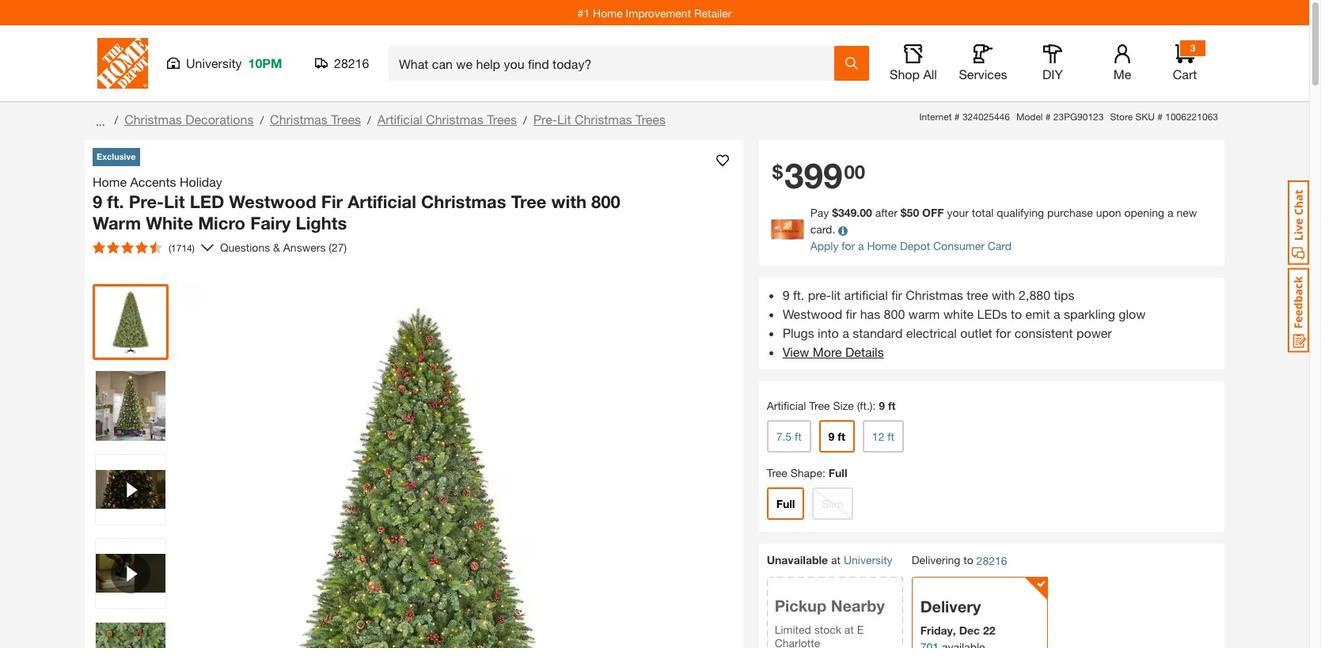 Task type: vqa. For each thing, say whether or not it's contained in the screenshot.
95
no



Task type: describe. For each thing, give the bounding box(es) containing it.
shape
[[791, 467, 823, 480]]

internet
[[920, 111, 952, 123]]

after
[[876, 206, 898, 220]]

pre- inside home accents holiday 9 ft. pre-lit led westwood fir artificial christmas tree with 800 warm white micro fairy lights
[[129, 191, 164, 212]]

decorations
[[185, 112, 254, 127]]

university 10pm
[[186, 55, 282, 70]]

diy button
[[1028, 44, 1079, 82]]

tree inside home accents holiday 9 ft. pre-lit led westwood fir artificial christmas tree with 800 warm white micro fairy lights
[[511, 191, 547, 212]]

me button
[[1098, 44, 1148, 82]]

at inside pickup nearby limited stock at e charlotte
[[845, 624, 854, 637]]

(1714) link
[[86, 235, 214, 260]]

artificial inside home accents holiday 9 ft. pre-lit led westwood fir artificial christmas tree with 800 warm white micro fairy lights
[[348, 191, 417, 212]]

3 # from the left
[[1158, 111, 1163, 123]]

1 / from the left
[[114, 113, 118, 127]]

1 vertical spatial university
[[844, 554, 893, 567]]

9 right (ft.)
[[879, 400, 886, 413]]

tree
[[967, 288, 989, 303]]

emit
[[1026, 307, 1051, 322]]

shop all
[[890, 67, 938, 82]]

total
[[973, 206, 994, 220]]

details
[[846, 345, 884, 360]]

ft. inside home accents holiday 9 ft. pre-lit led westwood fir artificial christmas tree with 800 warm white micro fairy lights
[[107, 191, 124, 212]]

glow
[[1119, 307, 1146, 322]]

2 horizontal spatial tree
[[810, 400, 830, 413]]

services button
[[958, 44, 1009, 82]]

ft for 7.5 ft
[[795, 430, 802, 444]]

7.5 ft button
[[767, 421, 812, 453]]

pickup nearby limited stock at e charlotte
[[775, 597, 885, 649]]

delivery
[[921, 598, 982, 616]]

1 horizontal spatial home
[[593, 6, 623, 19]]

apply for a home depot consumer card link
[[811, 240, 1012, 253]]

0 horizontal spatial :
[[823, 467, 826, 480]]

800 for has
[[884, 307, 906, 322]]

$ inside "$ 399 00"
[[773, 161, 783, 183]]

shop all button
[[889, 44, 939, 82]]

349.00
[[839, 206, 873, 220]]

0 vertical spatial for
[[842, 240, 856, 253]]

1 horizontal spatial fir
[[892, 288, 903, 303]]

... / christmas decorations / christmas trees / artificial christmas trees / pre-lit christmas trees
[[93, 112, 666, 128]]

add to list image
[[717, 154, 729, 167]]

slim button
[[813, 488, 854, 521]]

qualifying
[[997, 206, 1045, 220]]

slim
[[823, 498, 844, 511]]

leds
[[978, 307, 1008, 322]]

a right "into"
[[843, 326, 850, 341]]

store
[[1111, 111, 1134, 123]]

all
[[924, 67, 938, 82]]

upon
[[1097, 206, 1122, 220]]

questions & answers (27)
[[220, 241, 347, 254]]

(1714)
[[169, 242, 195, 254]]

holiday
[[180, 174, 222, 189]]

model
[[1017, 111, 1044, 123]]

7.5
[[777, 430, 792, 444]]

ft right (ft.)
[[889, 400, 896, 413]]

10pm
[[248, 55, 282, 70]]

purchase
[[1048, 206, 1094, 220]]

a inside your total qualifying purchase upon opening a new card.
[[1168, 206, 1174, 220]]

more
[[813, 345, 842, 360]]

2 / from the left
[[260, 113, 264, 127]]

(ft.)
[[858, 400, 873, 413]]

home accents holiday link
[[93, 172, 229, 191]]

exclusive
[[97, 151, 136, 162]]

delivering
[[912, 554, 961, 567]]

full button
[[767, 488, 805, 521]]

home accents holiday pre lit christmas trees 23pg90123 40.2 image
[[96, 623, 166, 649]]

2 horizontal spatial $
[[901, 206, 907, 220]]

your total qualifying purchase upon opening a new card.
[[811, 206, 1198, 236]]

a right emit
[[1054, 307, 1061, 322]]

white
[[146, 213, 193, 234]]

1 horizontal spatial $
[[833, 206, 839, 220]]

info image
[[839, 226, 848, 236]]

plugs
[[783, 326, 815, 341]]

4.5 stars image
[[93, 241, 162, 254]]

off
[[923, 206, 945, 220]]

friday,
[[921, 624, 957, 638]]

1 horizontal spatial :
[[873, 400, 876, 413]]

full inside button
[[777, 498, 796, 511]]

shop
[[890, 67, 920, 82]]

a down 349.00
[[859, 240, 865, 253]]

internet # 324025446 model # 23pg90123 store sku # 1006221063
[[920, 111, 1219, 123]]

6329914715112 image
[[96, 539, 166, 609]]

friday, dec 22
[[921, 624, 996, 638]]

with inside the 9 ft. pre-lit artificial fir christmas tree with 2,880 tips westwood fir has 800 warm white leds to emit a sparkling glow plugs into a standard electrical outlet for consistent power view more details
[[992, 288, 1016, 303]]

pickup
[[775, 597, 827, 616]]

2 vertical spatial artificial
[[767, 400, 807, 413]]

9 ft. pre-lit artificial fir christmas tree with 2,880 tips westwood fir has 800 warm white leds to emit a sparkling glow plugs into a standard electrical outlet for consistent power view more details
[[783, 288, 1146, 360]]

for inside the 9 ft. pre-lit artificial fir christmas tree with 2,880 tips westwood fir has 800 warm white leds to emit a sparkling glow plugs into a standard electrical outlet for consistent power view more details
[[996, 326, 1012, 341]]

warm
[[93, 213, 141, 234]]

westwood inside home accents holiday 9 ft. pre-lit led westwood fir artificial christmas tree with 800 warm white micro fairy lights
[[229, 191, 317, 212]]

lit
[[832, 288, 841, 303]]

the home depot logo image
[[97, 38, 148, 89]]

charlotte
[[775, 637, 821, 649]]

sku
[[1136, 111, 1156, 123]]

$ 399 00
[[773, 155, 866, 197]]

christmas trees link
[[270, 112, 361, 127]]

28216 button
[[315, 55, 370, 71]]

9 ft
[[829, 430, 846, 444]]

christmas inside the 9 ft. pre-lit artificial fir christmas tree with 2,880 tips westwood fir has 800 warm white leds to emit a sparkling glow plugs into a standard electrical outlet for consistent power view more details
[[906, 288, 964, 303]]

consumer
[[934, 240, 985, 253]]

apply for a home depot consumer card
[[811, 240, 1012, 253]]

with inside home accents holiday 9 ft. pre-lit led westwood fir artificial christmas tree with 800 warm white micro fairy lights
[[552, 191, 587, 212]]

to inside 'delivering to 28216'
[[964, 554, 974, 567]]

2 horizontal spatial home
[[868, 240, 897, 253]]

your
[[948, 206, 969, 220]]

delivering to 28216
[[912, 554, 1008, 568]]

What can we help you find today? search field
[[399, 47, 834, 80]]

12 ft
[[873, 430, 895, 444]]

pre-lit christmas trees link
[[534, 112, 666, 127]]

questions
[[220, 241, 270, 254]]

sparkling
[[1064, 307, 1116, 322]]

lit inside home accents holiday 9 ft. pre-lit led westwood fir artificial christmas tree with 800 warm white micro fairy lights
[[164, 191, 185, 212]]

9 inside the 9 ft. pre-lit artificial fir christmas tree with 2,880 tips westwood fir has 800 warm white leds to emit a sparkling glow plugs into a standard electrical outlet for consistent power view more details
[[783, 288, 790, 303]]

depot
[[901, 240, 931, 253]]

pay $ 349.00 after $ 50 off
[[811, 206, 945, 220]]

9 inside home accents holiday 9 ft. pre-lit led westwood fir artificial christmas tree with 800 warm white micro fairy lights
[[93, 191, 102, 212]]



Task type: locate. For each thing, give the bounding box(es) containing it.
... button
[[93, 110, 108, 132]]

1 horizontal spatial full
[[829, 467, 848, 480]]

0 vertical spatial lit
[[558, 112, 571, 127]]

home accents holiday pre lit christmas trees 23pg90123 e1.1 image
[[96, 371, 166, 441]]

: up slim
[[823, 467, 826, 480]]

christmas
[[124, 112, 182, 127], [270, 112, 328, 127], [426, 112, 484, 127], [575, 112, 632, 127], [421, 191, 507, 212], [906, 288, 964, 303]]

0 horizontal spatial westwood
[[229, 191, 317, 212]]

/ right 'decorations'
[[260, 113, 264, 127]]

e
[[858, 624, 864, 637]]

warm
[[909, 307, 941, 322]]

ft right '7.5'
[[795, 430, 802, 444]]

12 ft button
[[863, 421, 904, 453]]

improvement
[[626, 6, 692, 19]]

1 vertical spatial ft.
[[794, 288, 805, 303]]

full down shape
[[777, 498, 796, 511]]

0 horizontal spatial 28216
[[334, 55, 369, 70]]

1 horizontal spatial tree
[[767, 467, 788, 480]]

1 vertical spatial tree
[[810, 400, 830, 413]]

lit inside ... / christmas decorations / christmas trees / artificial christmas trees / pre-lit christmas trees
[[558, 112, 571, 127]]

to inside the 9 ft. pre-lit artificial fir christmas tree with 2,880 tips westwood fir has 800 warm white leds to emit a sparkling glow plugs into a standard electrical outlet for consistent power view more details
[[1011, 307, 1023, 322]]

standard
[[853, 326, 903, 341]]

university button
[[844, 554, 893, 567]]

university left 10pm
[[186, 55, 242, 70]]

ft. inside the 9 ft. pre-lit artificial fir christmas tree with 2,880 tips westwood fir has 800 warm white leds to emit a sparkling glow plugs into a standard electrical outlet for consistent power view more details
[[794, 288, 805, 303]]

live chat image
[[1289, 181, 1310, 265]]

# right sku at top
[[1158, 111, 1163, 123]]

0 horizontal spatial university
[[186, 55, 242, 70]]

0 vertical spatial to
[[1011, 307, 1023, 322]]

1 horizontal spatial with
[[992, 288, 1016, 303]]

0 horizontal spatial at
[[832, 554, 841, 567]]

4 / from the left
[[524, 113, 527, 127]]

feedback link image
[[1289, 268, 1310, 353]]

00
[[845, 161, 866, 183]]

0 vertical spatial tree
[[511, 191, 547, 212]]

me
[[1114, 67, 1132, 82]]

0 horizontal spatial to
[[964, 554, 974, 567]]

home right the #1
[[593, 6, 623, 19]]

tree
[[511, 191, 547, 212], [810, 400, 830, 413], [767, 467, 788, 480]]

services
[[960, 67, 1008, 82]]

28216 link
[[977, 553, 1008, 570]]

westwood up fairy
[[229, 191, 317, 212]]

trees
[[331, 112, 361, 127], [487, 112, 517, 127], [636, 112, 666, 127]]

apply
[[811, 240, 839, 253]]

0 horizontal spatial trees
[[331, 112, 361, 127]]

3 / from the left
[[368, 113, 371, 127]]

0 horizontal spatial tree
[[511, 191, 547, 212]]

1 horizontal spatial to
[[1011, 307, 1023, 322]]

9 ft button
[[819, 421, 855, 453]]

christmas inside home accents holiday 9 ft. pre-lit led westwood fir artificial christmas tree with 800 warm white micro fairy lights
[[421, 191, 507, 212]]

0 horizontal spatial pre-
[[129, 191, 164, 212]]

0 horizontal spatial home
[[93, 174, 127, 189]]

university
[[186, 55, 242, 70], [844, 554, 893, 567]]

1 horizontal spatial for
[[996, 326, 1012, 341]]

home
[[593, 6, 623, 19], [93, 174, 127, 189], [868, 240, 897, 253]]

size
[[834, 400, 854, 413]]

2 # from the left
[[1046, 111, 1051, 123]]

#
[[955, 111, 960, 123], [1046, 111, 1051, 123], [1158, 111, 1163, 123]]

ft right 12
[[888, 430, 895, 444]]

# right the model at right
[[1046, 111, 1051, 123]]

28216 inside button
[[334, 55, 369, 70]]

to
[[1011, 307, 1023, 322], [964, 554, 974, 567]]

home accents holiday 9 ft. pre-lit led westwood fir artificial christmas tree with 800 warm white micro fairy lights
[[93, 174, 621, 234]]

home left depot
[[868, 240, 897, 253]]

westwood down pre-
[[783, 307, 843, 322]]

800 for with
[[592, 191, 621, 212]]

0 horizontal spatial with
[[552, 191, 587, 212]]

outlet
[[961, 326, 993, 341]]

fairy
[[250, 213, 291, 234]]

university up "nearby"
[[844, 554, 893, 567]]

0 horizontal spatial fir
[[846, 307, 857, 322]]

$ right the after
[[901, 206, 907, 220]]

9 down artificial tree size (ft.) : 9 ft
[[829, 430, 835, 444]]

tree shape : full
[[767, 467, 848, 480]]

1 vertical spatial 28216
[[977, 555, 1008, 568]]

28216 right delivering
[[977, 555, 1008, 568]]

lit up white
[[164, 191, 185, 212]]

2 vertical spatial home
[[868, 240, 897, 253]]

$
[[773, 161, 783, 183], [833, 206, 839, 220], [901, 206, 907, 220]]

home down the 'exclusive'
[[93, 174, 127, 189]]

ft for 12 ft
[[888, 430, 895, 444]]

0 vertical spatial pre-
[[534, 112, 558, 127]]

view more details link
[[783, 345, 884, 360]]

ft down size
[[838, 430, 846, 444]]

with
[[552, 191, 587, 212], [992, 288, 1016, 303]]

# right internet at the right top of page
[[955, 111, 960, 123]]

electrical
[[907, 326, 957, 341]]

1 vertical spatial :
[[823, 467, 826, 480]]

card
[[988, 240, 1012, 253]]

1 vertical spatial 800
[[884, 307, 906, 322]]

opening
[[1125, 206, 1165, 220]]

(27)
[[329, 241, 347, 254]]

/ right ...
[[114, 113, 118, 127]]

1 vertical spatial artificial
[[348, 191, 417, 212]]

2 horizontal spatial #
[[1158, 111, 1163, 123]]

0 vertical spatial ft.
[[107, 191, 124, 212]]

into
[[818, 326, 839, 341]]

at left the "university" button
[[832, 554, 841, 567]]

$ left the 399
[[773, 161, 783, 183]]

1 vertical spatial full
[[777, 498, 796, 511]]

0 vertical spatial artificial
[[378, 112, 423, 127]]

apply now image
[[771, 219, 811, 240]]

power
[[1077, 326, 1113, 341]]

new
[[1177, 206, 1198, 220]]

ft for 9 ft
[[838, 430, 846, 444]]

/ right christmas trees link
[[368, 113, 371, 127]]

pay
[[811, 206, 829, 220]]

9 up "warm"
[[93, 191, 102, 212]]

artificial inside ... / christmas decorations / christmas trees / artificial christmas trees / pre-lit christmas trees
[[378, 112, 423, 127]]

800 inside home accents holiday 9 ft. pre-lit led westwood fir artificial christmas tree with 800 warm white micro fairy lights
[[592, 191, 621, 212]]

fir left has
[[846, 307, 857, 322]]

artificial christmas trees link
[[378, 112, 517, 127]]

1 horizontal spatial #
[[1046, 111, 1051, 123]]

1 vertical spatial lit
[[164, 191, 185, 212]]

ft inside "button"
[[888, 430, 895, 444]]

0 vertical spatial at
[[832, 554, 841, 567]]

22
[[984, 624, 996, 638]]

1 vertical spatial for
[[996, 326, 1012, 341]]

diy
[[1043, 67, 1064, 82]]

1 horizontal spatial university
[[844, 554, 893, 567]]

1 horizontal spatial lit
[[558, 112, 571, 127]]

1 vertical spatial with
[[992, 288, 1016, 303]]

800
[[592, 191, 621, 212], [884, 307, 906, 322]]

3
[[1191, 42, 1196, 54]]

0 horizontal spatial 800
[[592, 191, 621, 212]]

lit down what can we help you find today? search field
[[558, 112, 571, 127]]

full up slim
[[829, 467, 848, 480]]

/
[[114, 113, 118, 127], [260, 113, 264, 127], [368, 113, 371, 127], [524, 113, 527, 127]]

cart
[[1174, 67, 1198, 82]]

0 horizontal spatial lit
[[164, 191, 185, 212]]

a left new
[[1168, 206, 1174, 220]]

0 horizontal spatial $
[[773, 161, 783, 183]]

to left 28216 link
[[964, 554, 974, 567]]

for down "info" image in the right of the page
[[842, 240, 856, 253]]

9 left pre-
[[783, 288, 790, 303]]

2 horizontal spatial trees
[[636, 112, 666, 127]]

ft.
[[107, 191, 124, 212], [794, 288, 805, 303]]

0 vertical spatial westwood
[[229, 191, 317, 212]]

1006221063
[[1166, 111, 1219, 123]]

$ right pay
[[833, 206, 839, 220]]

unavailable
[[767, 554, 829, 567]]

view
[[783, 345, 810, 360]]

1 horizontal spatial westwood
[[783, 307, 843, 322]]

1 vertical spatial pre-
[[129, 191, 164, 212]]

0 vertical spatial university
[[186, 55, 242, 70]]

1 vertical spatial to
[[964, 554, 974, 567]]

1 vertical spatial at
[[845, 624, 854, 637]]

1 vertical spatial home
[[93, 174, 127, 189]]

cart 3
[[1174, 42, 1198, 82]]

23pg90123
[[1054, 111, 1104, 123]]

324025446
[[963, 111, 1011, 123]]

1 horizontal spatial ft.
[[794, 288, 805, 303]]

2 trees from the left
[[487, 112, 517, 127]]

28216 inside 'delivering to 28216'
[[977, 555, 1008, 568]]

ft inside button
[[795, 430, 802, 444]]

home accents holiday pre lit christmas trees 23pg90123 64.0 image
[[96, 287, 166, 357]]

1 trees from the left
[[331, 112, 361, 127]]

at left e
[[845, 624, 854, 637]]

1 horizontal spatial 28216
[[977, 555, 1008, 568]]

to left emit
[[1011, 307, 1023, 322]]

2 vertical spatial tree
[[767, 467, 788, 480]]

ft. up "warm"
[[107, 191, 124, 212]]

3 trees from the left
[[636, 112, 666, 127]]

0 vertical spatial home
[[593, 6, 623, 19]]

ft inside button
[[838, 430, 846, 444]]

1 horizontal spatial 800
[[884, 307, 906, 322]]

1 horizontal spatial at
[[845, 624, 854, 637]]

#1 home improvement retailer
[[578, 6, 732, 19]]

0 vertical spatial :
[[873, 400, 876, 413]]

1 # from the left
[[955, 111, 960, 123]]

6329748467112 image
[[96, 455, 166, 525]]

50
[[907, 206, 920, 220]]

limited
[[775, 624, 812, 637]]

0 vertical spatial 800
[[592, 191, 621, 212]]

tips
[[1055, 288, 1075, 303]]

card.
[[811, 223, 836, 236]]

0 horizontal spatial ft.
[[107, 191, 124, 212]]

a
[[1168, 206, 1174, 220], [859, 240, 865, 253], [1054, 307, 1061, 322], [843, 326, 850, 341]]

for down the leds
[[996, 326, 1012, 341]]

fir
[[321, 191, 343, 212]]

0 horizontal spatial full
[[777, 498, 796, 511]]

1 vertical spatial westwood
[[783, 307, 843, 322]]

dec
[[960, 624, 981, 638]]

retailer
[[695, 6, 732, 19]]

28216 up ... / christmas decorations / christmas trees / artificial christmas trees / pre-lit christmas trees
[[334, 55, 369, 70]]

0 vertical spatial 28216
[[334, 55, 369, 70]]

at
[[832, 554, 841, 567], [845, 624, 854, 637]]

9 inside 9 ft button
[[829, 430, 835, 444]]

:
[[873, 400, 876, 413], [823, 467, 826, 480]]

ft. left pre-
[[794, 288, 805, 303]]

/ left pre-lit christmas trees link at the top of the page
[[524, 113, 527, 127]]

0 horizontal spatial for
[[842, 240, 856, 253]]

westwood inside the 9 ft. pre-lit artificial fir christmas tree with 2,880 tips westwood fir has 800 warm white leds to emit a sparkling glow plugs into a standard electrical outlet for consistent power view more details
[[783, 307, 843, 322]]

consistent
[[1015, 326, 1074, 341]]

...
[[96, 114, 105, 128]]

0 horizontal spatial #
[[955, 111, 960, 123]]

pre- inside ... / christmas decorations / christmas trees / artificial christmas trees / pre-lit christmas trees
[[534, 112, 558, 127]]

800 inside the 9 ft. pre-lit artificial fir christmas tree with 2,880 tips westwood fir has 800 warm white leds to emit a sparkling glow plugs into a standard electrical outlet for consistent power view more details
[[884, 307, 906, 322]]

0 vertical spatial full
[[829, 467, 848, 480]]

1 vertical spatial fir
[[846, 307, 857, 322]]

: right size
[[873, 400, 876, 413]]

led
[[190, 191, 224, 212]]

0 vertical spatial fir
[[892, 288, 903, 303]]

1 horizontal spatial trees
[[487, 112, 517, 127]]

#1
[[578, 6, 590, 19]]

fir right artificial
[[892, 288, 903, 303]]

0 vertical spatial with
[[552, 191, 587, 212]]

1 horizontal spatial pre-
[[534, 112, 558, 127]]

artificial
[[378, 112, 423, 127], [348, 191, 417, 212], [767, 400, 807, 413]]

home inside home accents holiday 9 ft. pre-lit led westwood fir artificial christmas tree with 800 warm white micro fairy lights
[[93, 174, 127, 189]]

7.5 ft
[[777, 430, 802, 444]]



